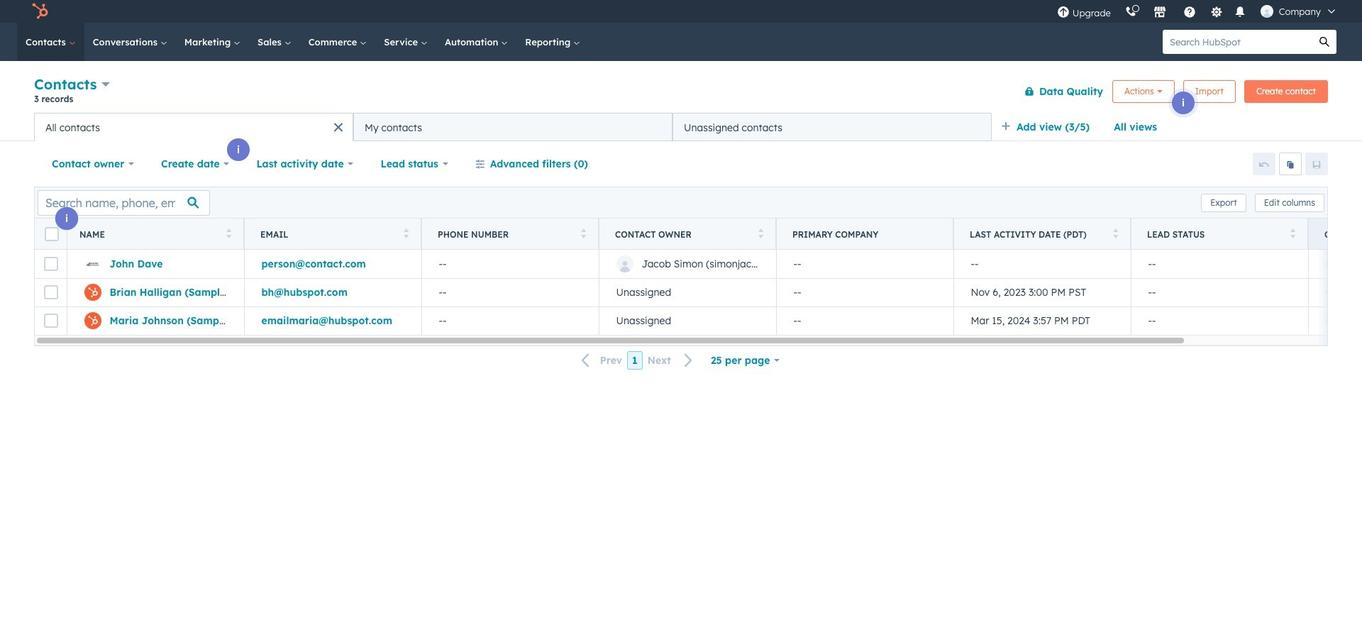 Task type: locate. For each thing, give the bounding box(es) containing it.
6 press to sort. element from the left
[[1290, 228, 1296, 240]]

press to sort. image for 6th press to sort. element from the right
[[226, 228, 231, 238]]

press to sort. image
[[226, 228, 231, 238], [403, 228, 409, 238], [758, 228, 764, 238], [1113, 228, 1118, 238], [1290, 228, 1296, 238]]

press to sort. image for 5th press to sort. element
[[1113, 228, 1118, 238]]

4 press to sort. element from the left
[[758, 228, 764, 240]]

press to sort. element
[[226, 228, 231, 240], [403, 228, 409, 240], [581, 228, 586, 240], [758, 228, 764, 240], [1113, 228, 1118, 240], [1290, 228, 1296, 240]]

2 press to sort. element from the left
[[403, 228, 409, 240]]

4 press to sort. image from the left
[[1113, 228, 1118, 238]]

Search HubSpot search field
[[1163, 30, 1313, 54]]

marketplaces image
[[1154, 6, 1166, 19]]

3 press to sort. image from the left
[[758, 228, 764, 238]]

Search name, phone, email addresses, or company search field
[[38, 190, 210, 215]]

jacob simon image
[[1261, 5, 1274, 18]]

5 press to sort. image from the left
[[1290, 228, 1296, 238]]

menu
[[1050, 0, 1345, 23]]

2 press to sort. image from the left
[[403, 228, 409, 238]]

banner
[[34, 73, 1328, 113]]

column header
[[776, 219, 954, 250]]

1 press to sort. image from the left
[[226, 228, 231, 238]]

press to sort. image
[[581, 228, 586, 238]]

pagination navigation
[[573, 351, 702, 370]]



Task type: vqa. For each thing, say whether or not it's contained in the screenshot.
'menu' at the right of page
yes



Task type: describe. For each thing, give the bounding box(es) containing it.
press to sort. image for fifth press to sort. element from the right
[[403, 228, 409, 238]]

1 press to sort. element from the left
[[226, 228, 231, 240]]

3 press to sort. element from the left
[[581, 228, 586, 240]]

5 press to sort. element from the left
[[1113, 228, 1118, 240]]

press to sort. image for 6th press to sort. element
[[1290, 228, 1296, 238]]

press to sort. image for 3rd press to sort. element from the right
[[758, 228, 764, 238]]



